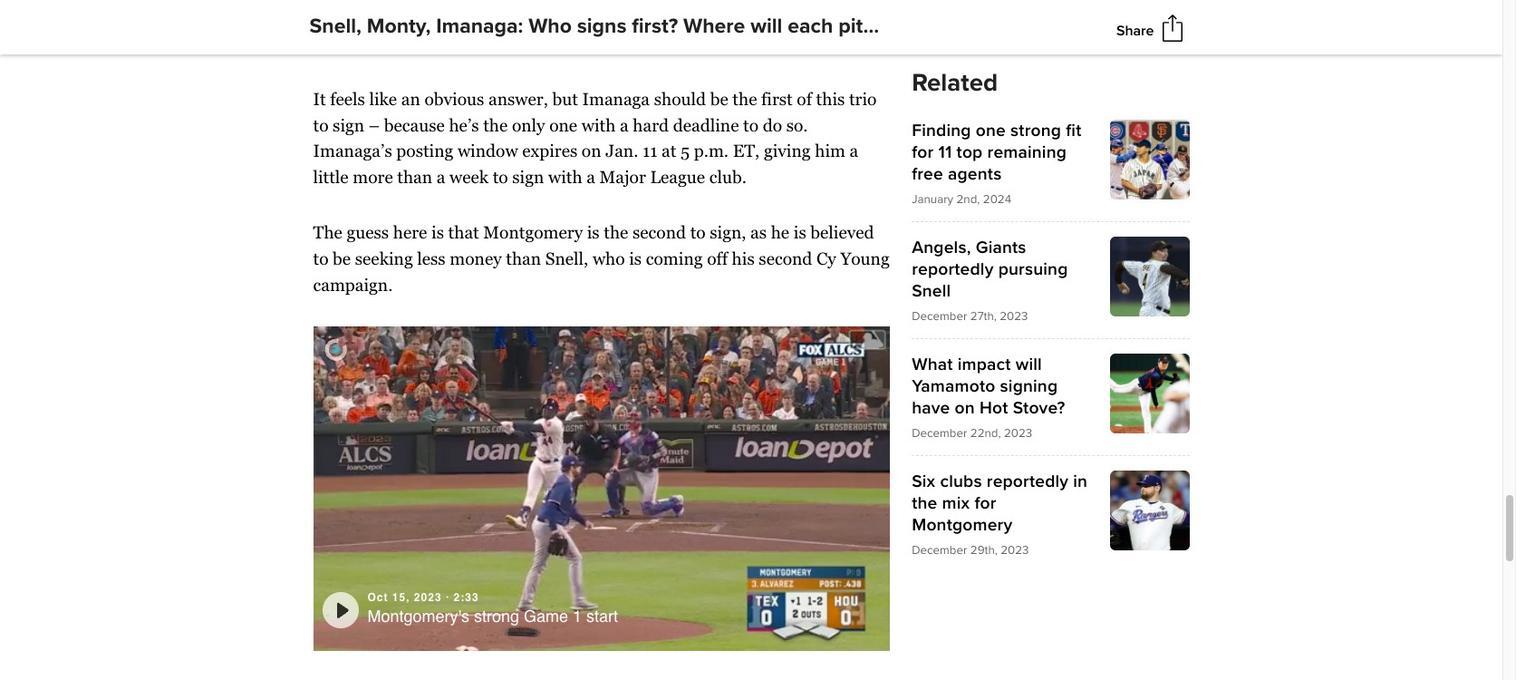 Task type: vqa. For each thing, say whether or not it's contained in the screenshot.
the discuss
no



Task type: locate. For each thing, give the bounding box(es) containing it.
strong down the 2:33
[[474, 607, 520, 626]]

december inside what impact will yamamoto signing have on hot stove? december 22nd, 2023
[[912, 426, 968, 441]]

sign
[[333, 115, 365, 135], [513, 167, 544, 187]]

11 left at
[[643, 141, 658, 161]]

1 vertical spatial with
[[549, 167, 583, 187]]

remaining
[[988, 141, 1067, 163]]

it
[[313, 89, 326, 109]]

1 horizontal spatial snell,
[[546, 248, 589, 268]]

2023 right "29th,"
[[1001, 543, 1030, 558]]

0 vertical spatial strong
[[1011, 120, 1062, 141]]

–
[[369, 115, 380, 135]]

do left you
[[441, 33, 464, 53]]

montgomery's
[[368, 607, 470, 626]]

1 vertical spatial reportedly
[[987, 471, 1069, 492]]

1 vertical spatial montgomery
[[912, 514, 1013, 536]]

the
[[733, 89, 758, 109], [483, 115, 508, 135], [604, 222, 629, 242], [912, 492, 938, 514]]

one
[[550, 115, 578, 135], [976, 120, 1006, 141]]

than down the posting
[[397, 167, 433, 187]]

is right he
[[794, 222, 807, 242]]

0 horizontal spatial than
[[397, 167, 433, 187]]

mlb media player group
[[313, 327, 891, 651]]

here
[[393, 222, 427, 242]]

hot
[[980, 397, 1009, 419]]

1 horizontal spatial strong
[[1011, 120, 1062, 141]]

0 vertical spatial than
[[397, 167, 433, 187]]

think
[[505, 33, 553, 53]]

expires
[[522, 141, 578, 161]]

15,
[[392, 591, 410, 604]]

trio
[[850, 89, 877, 109]]

as
[[751, 222, 767, 242]]

monty,
[[367, 14, 431, 39]]

2023 inside "angels, giants reportedly pursuing snell december 27th, 2023"
[[1000, 309, 1029, 324]]

be up campaign.
[[333, 248, 351, 268]]

pitcher
[[839, 14, 905, 39]]

major
[[600, 167, 646, 187]]

angels, giants reportedly pursuing snell element
[[912, 237, 1190, 324]]

with down imanaga
[[582, 115, 616, 135]]

will left each
[[751, 14, 783, 39]]

0 horizontal spatial on
[[582, 141, 602, 161]]

fit
[[1066, 120, 1082, 141]]

only
[[512, 115, 545, 135]]

0 vertical spatial be
[[711, 89, 729, 109]]

for inside six clubs reportedly in the mix for montgomery december 29th, 2023
[[975, 492, 997, 514]]

montgomery
[[484, 222, 583, 242], [912, 514, 1013, 536]]

0 vertical spatial on
[[582, 141, 602, 161]]

will right impact on the right bottom
[[1016, 354, 1043, 375]]

will for they
[[600, 33, 634, 53]]

1 horizontal spatial do
[[763, 115, 783, 135]]

in what order do you think they will sign?
[[313, 33, 685, 53]]

december down have
[[912, 426, 968, 441]]

on
[[582, 141, 602, 161], [955, 397, 976, 419]]

29th,
[[971, 543, 998, 558]]

1 vertical spatial on
[[955, 397, 976, 419]]

you
[[468, 33, 501, 53]]

to up the "et,"
[[744, 115, 759, 135]]

snell, inside the guess here is that montgomery is the second to sign, as he is believed to be seeking less money than snell, who is coming off his second cy young campaign.
[[546, 248, 589, 268]]

young
[[841, 248, 890, 268]]

1 horizontal spatial on
[[955, 397, 976, 419]]

11 left top
[[939, 141, 952, 163]]

1 horizontal spatial second
[[759, 248, 813, 268]]

3 december from the top
[[912, 543, 968, 558]]

reportedly up 27th,
[[912, 258, 994, 280]]

2 vertical spatial december
[[912, 543, 968, 558]]

be inside the guess here is that montgomery is the second to sign, as he is believed to be seeking less money than snell, who is coming off his second cy young campaign.
[[333, 248, 351, 268]]

0 vertical spatial december
[[912, 309, 968, 324]]

a right him
[[850, 141, 859, 161]]

0 horizontal spatial for
[[912, 141, 934, 163]]

december inside "angels, giants reportedly pursuing snell december 27th, 2023"
[[912, 309, 968, 324]]

0 horizontal spatial do
[[441, 33, 464, 53]]

2 horizontal spatial will
[[1016, 354, 1043, 375]]

1 vertical spatial for
[[975, 492, 997, 514]]

the left the first
[[733, 89, 758, 109]]

reportedly inside six clubs reportedly in the mix for montgomery december 29th, 2023
[[987, 471, 1069, 492]]

first
[[762, 89, 793, 109]]

they
[[558, 33, 596, 53]]

1 vertical spatial do
[[763, 115, 783, 135]]

will
[[751, 14, 783, 39], [600, 33, 634, 53], [1016, 354, 1043, 375]]

the inside the guess here is that montgomery is the second to sign, as he is believed to be seeking less money than snell, who is coming off his second cy young campaign.
[[604, 222, 629, 242]]

the up who on the top left of the page
[[604, 222, 629, 242]]

montgomery up money
[[484, 222, 583, 242]]

1 horizontal spatial will
[[751, 14, 783, 39]]

the
[[313, 222, 343, 242]]

0 vertical spatial do
[[441, 33, 464, 53]]

snell, monty, imanaga: who signs first? where will each pitcher land?
[[310, 14, 961, 39]]

1 vertical spatial than
[[506, 248, 541, 268]]

answer,
[[489, 89, 548, 109]]

1 horizontal spatial for
[[975, 492, 997, 514]]

2:33
[[454, 591, 479, 604]]

to
[[313, 115, 329, 135], [744, 115, 759, 135], [493, 167, 508, 187], [691, 222, 706, 242], [313, 248, 329, 268]]

his
[[732, 248, 755, 268]]

because
[[384, 115, 445, 135]]

oct 15, 2023 · 2:33 montgomery's strong game 1 start
[[368, 591, 618, 626]]

with down expires
[[549, 167, 583, 187]]

1 horizontal spatial than
[[506, 248, 541, 268]]

second up coming at the top of the page
[[633, 222, 686, 242]]

1 vertical spatial december
[[912, 426, 968, 441]]

cy
[[817, 248, 837, 268]]

snell, left who on the top left of the page
[[546, 248, 589, 268]]

0 vertical spatial montgomery
[[484, 222, 583, 242]]

1 horizontal spatial one
[[976, 120, 1006, 141]]

who
[[593, 248, 625, 268]]

than
[[397, 167, 433, 187], [506, 248, 541, 268]]

snell, left 'monty,' on the left
[[310, 14, 362, 39]]

0 horizontal spatial montgomery
[[484, 222, 583, 242]]

0 horizontal spatial second
[[633, 222, 686, 242]]

one down the but
[[550, 115, 578, 135]]

what
[[337, 33, 382, 53]]

he
[[771, 222, 790, 242]]

on left jan.
[[582, 141, 602, 161]]

1 horizontal spatial montgomery
[[912, 514, 1013, 536]]

jan.
[[606, 141, 639, 161]]

one up agents on the top right
[[976, 120, 1006, 141]]

reportedly inside "angels, giants reportedly pursuing snell december 27th, 2023"
[[912, 258, 994, 280]]

0 vertical spatial snell,
[[310, 14, 362, 39]]

2023
[[1000, 309, 1029, 324], [1005, 426, 1033, 441], [1001, 543, 1030, 558], [414, 591, 442, 604]]

than right money
[[506, 248, 541, 268]]

for
[[912, 141, 934, 163], [975, 492, 997, 514]]

1 december from the top
[[912, 309, 968, 324]]

snell
[[912, 280, 951, 302]]

for right mix
[[975, 492, 997, 514]]

share button
[[1117, 22, 1155, 40]]

1 horizontal spatial be
[[711, 89, 729, 109]]

1 vertical spatial be
[[333, 248, 351, 268]]

2023 left ·
[[414, 591, 442, 604]]

december down snell
[[912, 309, 968, 324]]

the inside six clubs reportedly in the mix for montgomery december 29th, 2023
[[912, 492, 938, 514]]

will right 'they'
[[600, 33, 634, 53]]

1 horizontal spatial 11
[[939, 141, 952, 163]]

strong inside oct 15, 2023 · 2:33 montgomery's strong game 1 start
[[474, 607, 520, 626]]

0 horizontal spatial one
[[550, 115, 578, 135]]

what impact will yamamoto signing have on hot stove? december 22nd, 2023
[[912, 354, 1066, 441]]

the up window at the top left
[[483, 115, 508, 135]]

reportedly left the 'in'
[[987, 471, 1069, 492]]

angels, giants reportedly pursuing snell december 27th, 2023
[[912, 237, 1069, 324]]

strong left fit
[[1011, 120, 1062, 141]]

0 horizontal spatial 11
[[643, 141, 658, 161]]

this
[[817, 89, 845, 109]]

do
[[441, 33, 464, 53], [763, 115, 783, 135]]

first?
[[632, 14, 678, 39]]

0 horizontal spatial snell,
[[310, 14, 362, 39]]

is left the 'that' on the top left
[[432, 222, 444, 242]]

0 horizontal spatial will
[[600, 33, 634, 53]]

1 horizontal spatial sign
[[513, 167, 544, 187]]

believed
[[811, 222, 875, 242]]

more
[[353, 167, 393, 187]]

obvious
[[425, 89, 485, 109]]

club.
[[710, 167, 747, 187]]

is
[[432, 222, 444, 242], [587, 222, 600, 242], [794, 222, 807, 242], [629, 248, 642, 268]]

so.
[[787, 115, 808, 135]]

1 vertical spatial strong
[[474, 607, 520, 626]]

0 vertical spatial reportedly
[[912, 258, 994, 280]]

2 december from the top
[[912, 426, 968, 441]]

money
[[450, 248, 502, 268]]

campaign.
[[313, 274, 393, 294]]

second down he
[[759, 248, 813, 268]]

mix
[[943, 492, 970, 514]]

december left "29th,"
[[912, 543, 968, 558]]

on left hot
[[955, 397, 976, 419]]

six clubs reportedly in the mix for montgomery december 29th, 2023
[[912, 471, 1088, 558]]

it feels like an obvious answer, but imanaga should be the first of this trio to sign – because he's the only one with a hard deadline to do so. imanaga's posting window expires on jan. 11 at 5 p.m. et, giving him a little more than a week to sign with a major league club.
[[313, 89, 877, 187]]

22nd,
[[971, 426, 1001, 441]]

game
[[524, 607, 569, 626]]

0 vertical spatial for
[[912, 141, 934, 163]]

is up who on the top left of the page
[[587, 222, 600, 242]]

sign left –
[[333, 115, 365, 135]]

be up deadline
[[711, 89, 729, 109]]

giving
[[764, 141, 811, 161]]

coming
[[646, 248, 703, 268]]

0 horizontal spatial be
[[333, 248, 351, 268]]

the left mix
[[912, 492, 938, 514]]

do left so.
[[763, 115, 783, 135]]

0 horizontal spatial sign
[[333, 115, 365, 135]]

agents
[[948, 163, 1002, 185]]

1 vertical spatial snell,
[[546, 248, 589, 268]]

montgomery up "29th,"
[[912, 514, 1013, 536]]

2023 right 27th,
[[1000, 309, 1029, 324]]

snell,
[[310, 14, 362, 39], [546, 248, 589, 268]]

for left top
[[912, 141, 934, 163]]

finding
[[912, 120, 972, 141]]

six clubs reportedly in the mix for montgomery element
[[912, 471, 1190, 558]]

0 horizontal spatial strong
[[474, 607, 520, 626]]

2023 right 22nd,
[[1005, 426, 1033, 441]]

imanaga's
[[313, 141, 392, 161]]

each
[[788, 14, 834, 39]]

sign down expires
[[513, 167, 544, 187]]



Task type: describe. For each thing, give the bounding box(es) containing it.
will for where
[[751, 14, 783, 39]]

share
[[1117, 22, 1155, 40]]

at
[[662, 141, 677, 161]]

finding one strong fit for 11 top remaining free agents january 2nd, 2024
[[912, 120, 1082, 207]]

for inside finding one strong fit for 11 top remaining free agents january 2nd, 2024
[[912, 141, 934, 163]]

2023 inside oct 15, 2023 · 2:33 montgomery's strong game 1 start
[[414, 591, 442, 604]]

2024
[[984, 192, 1012, 207]]

a left week
[[437, 167, 446, 187]]

2023 inside six clubs reportedly in the mix for montgomery december 29th, 2023
[[1001, 543, 1030, 558]]

december inside six clubs reportedly in the mix for montgomery december 29th, 2023
[[912, 543, 968, 558]]

but
[[553, 89, 578, 109]]

clubs
[[941, 471, 983, 492]]

5
[[681, 141, 690, 161]]

land?
[[910, 14, 961, 39]]

a left "major"
[[587, 167, 596, 187]]

0 vertical spatial second
[[633, 222, 686, 242]]

in
[[1074, 471, 1088, 492]]

sign?
[[638, 33, 685, 53]]

imanaga
[[583, 89, 650, 109]]

to down the
[[313, 248, 329, 268]]

guess
[[347, 222, 389, 242]]

strong inside finding one strong fit for 11 top remaining free agents january 2nd, 2024
[[1011, 120, 1062, 141]]

of
[[797, 89, 812, 109]]

what impact will yamamoto signing have on hot stove? element
[[912, 354, 1190, 441]]

like
[[369, 89, 397, 109]]

related
[[912, 68, 998, 98]]

the guess here is that montgomery is the second to sign, as he is believed to be seeking less money than snell, who is coming off his second cy young campaign.
[[313, 222, 890, 294]]

reportedly for giants
[[912, 258, 994, 280]]

giants
[[976, 237, 1027, 258]]

do inside the it feels like an obvious answer, but imanaga should be the first of this trio to sign – because he's the only one with a hard deadline to do so. imanaga's posting window expires on jan. 11 at 5 p.m. et, giving him a little more than a week to sign with a major league club.
[[763, 115, 783, 135]]

sign,
[[710, 222, 747, 242]]

that
[[448, 222, 479, 242]]

deadline
[[673, 115, 739, 135]]

free
[[912, 163, 944, 185]]

start
[[587, 607, 618, 626]]

montgomery inside six clubs reportedly in the mix for montgomery december 29th, 2023
[[912, 514, 1013, 536]]

who
[[529, 14, 572, 39]]

what
[[912, 354, 954, 375]]

signs
[[577, 14, 627, 39]]

11 inside the it feels like an obvious answer, but imanaga should be the first of this trio to sign – because he's the only one with a hard deadline to do so. imanaga's posting window expires on jan. 11 at 5 p.m. et, giving him a little more than a week to sign with a major league club.
[[643, 141, 658, 161]]

than inside the guess here is that montgomery is the second to sign, as he is believed to be seeking less money than snell, who is coming off his second cy young campaign.
[[506, 248, 541, 268]]

window
[[458, 141, 518, 161]]

to left the sign,
[[691, 222, 706, 242]]

et,
[[733, 141, 760, 161]]

0 vertical spatial with
[[582, 115, 616, 135]]

oct
[[368, 591, 389, 604]]

one inside finding one strong fit for 11 top remaining free agents january 2nd, 2024
[[976, 120, 1006, 141]]

less
[[417, 248, 446, 268]]

january
[[912, 192, 954, 207]]

0 vertical spatial sign
[[333, 115, 365, 135]]

feels
[[330, 89, 365, 109]]

he's
[[449, 115, 479, 135]]

than inside the it feels like an obvious answer, but imanaga should be the first of this trio to sign – because he's the only one with a hard deadline to do so. imanaga's posting window expires on jan. 11 at 5 p.m. et, giving him a little more than a week to sign with a major league club.
[[397, 167, 433, 187]]

finding one strong fit for 11 top remaining free agents element
[[912, 120, 1190, 207]]

little
[[313, 167, 349, 187]]

reportedly for clubs
[[987, 471, 1069, 492]]

pursuing
[[999, 258, 1069, 280]]

on inside the it feels like an obvious answer, but imanaga should be the first of this trio to sign – because he's the only one with a hard deadline to do so. imanaga's posting window expires on jan. 11 at 5 p.m. et, giving him a little more than a week to sign with a major league club.
[[582, 141, 602, 161]]

will inside what impact will yamamoto signing have on hot stove? december 22nd, 2023
[[1016, 354, 1043, 375]]

to down it
[[313, 115, 329, 135]]

stove?
[[1013, 397, 1066, 419]]

have
[[912, 397, 951, 419]]

should
[[654, 89, 706, 109]]

montgomery inside the guess here is that montgomery is the second to sign, as he is believed to be seeking less money than snell, who is coming off his second cy young campaign.
[[484, 222, 583, 242]]

angels,
[[912, 237, 972, 258]]

top
[[957, 141, 983, 163]]

where
[[684, 14, 746, 39]]

to down window at the top left
[[493, 167, 508, 187]]

one inside the it feels like an obvious answer, but imanaga should be the first of this trio to sign – because he's the only one with a hard deadline to do so. imanaga's posting window expires on jan. 11 at 5 p.m. et, giving him a little more than a week to sign with a major league club.
[[550, 115, 578, 135]]

11 inside finding one strong fit for 11 top remaining free agents january 2nd, 2024
[[939, 141, 952, 163]]

seeking
[[355, 248, 413, 268]]

hard
[[633, 115, 669, 135]]

signing
[[1001, 375, 1058, 397]]

2023 inside what impact will yamamoto signing have on hot stove? december 22nd, 2023
[[1005, 426, 1033, 441]]

is right who on the top left of the page
[[629, 248, 642, 268]]

week
[[450, 167, 489, 187]]

off
[[707, 248, 728, 268]]

imanaga:
[[436, 14, 523, 39]]

him
[[815, 141, 846, 161]]

a up jan.
[[620, 115, 629, 135]]

27th,
[[971, 309, 997, 324]]

order
[[386, 33, 437, 53]]

·
[[446, 591, 450, 604]]

league
[[651, 167, 706, 187]]

on inside what impact will yamamoto signing have on hot stove? december 22nd, 2023
[[955, 397, 976, 419]]

1 vertical spatial sign
[[513, 167, 544, 187]]

be inside the it feels like an obvious answer, but imanaga should be the first of this trio to sign – because he's the only one with a hard deadline to do so. imanaga's posting window expires on jan. 11 at 5 p.m. et, giving him a little more than a week to sign with a major league club.
[[711, 89, 729, 109]]

six
[[912, 471, 936, 492]]

posting
[[397, 141, 454, 161]]

1 vertical spatial second
[[759, 248, 813, 268]]



